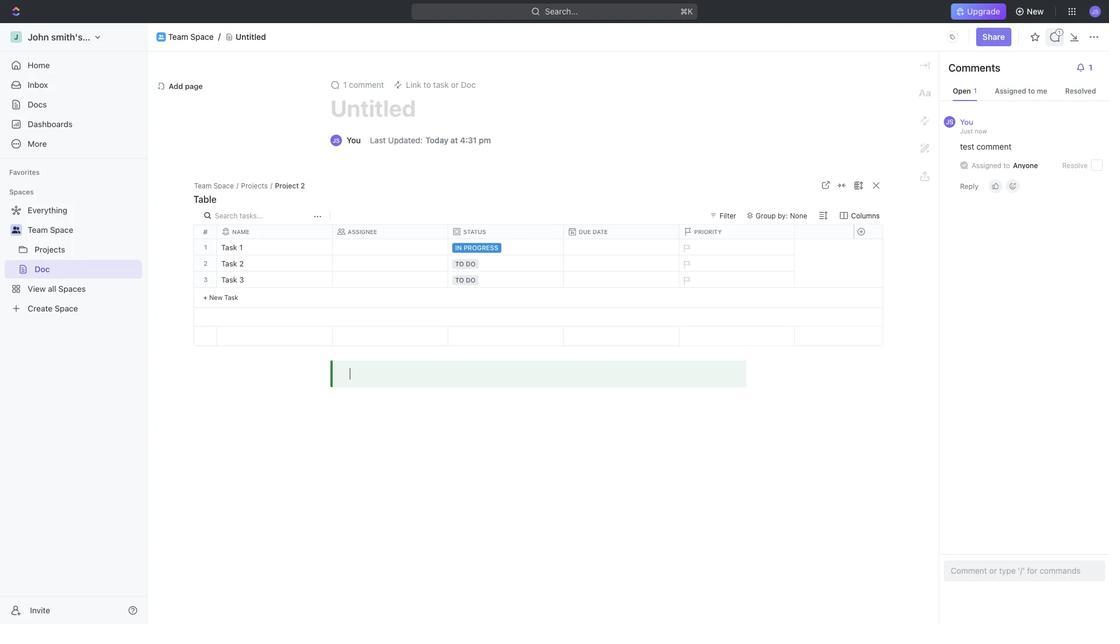 Task type: describe. For each thing, give the bounding box(es) containing it.
task 3
[[221, 275, 244, 284]]

⌘k
[[681, 7, 693, 16]]

task
[[433, 80, 449, 90]]

anyone button
[[1010, 161, 1038, 169]]

all
[[48, 284, 56, 294]]

or
[[451, 80, 459, 90]]

press space to select this row. row containing task 3
[[217, 272, 795, 289]]

to for task
[[424, 80, 431, 90]]

name
[[232, 228, 250, 235]]

0 horizontal spatial untitled
[[236, 32, 266, 42]]

doc inside sidebar navigation
[[35, 264, 50, 274]]

js inside dropdown button
[[1092, 8, 1099, 15]]

smith's
[[51, 31, 83, 42]]

user group image inside tree
[[12, 227, 21, 233]]

team space inside sidebar navigation
[[28, 225, 73, 235]]

task down "task 3"
[[224, 294, 238, 301]]

1 horizontal spatial untitled
[[331, 94, 416, 122]]

you just now
[[960, 117, 987, 135]]

space inside team space / projects / project 2 table
[[214, 181, 234, 190]]

tree inside sidebar navigation
[[5, 201, 142, 318]]

task for task 2
[[221, 259, 237, 268]]

set priority image for 2
[[678, 256, 695, 273]]

press space to select this row. row containing 2
[[194, 255, 217, 272]]

more
[[28, 139, 47, 149]]

assignee
[[348, 228, 377, 235]]

assigned for assigned to anyone
[[972, 161, 1002, 169]]

now
[[975, 127, 987, 135]]

#
[[203, 228, 208, 236]]

by:
[[778, 211, 788, 220]]

team space link for user group icon within the tree
[[28, 221, 140, 239]]

space down view all spaces link at the left
[[55, 304, 78, 313]]

none
[[790, 211, 808, 220]]

group by: none
[[756, 211, 808, 220]]

progress
[[464, 244, 499, 252]]

assigned for assigned to me
[[995, 87, 1027, 95]]

do for 2
[[466, 260, 476, 268]]

assignee button
[[333, 228, 448, 236]]

js button
[[1086, 2, 1105, 21]]

today
[[426, 136, 449, 145]]

comments
[[949, 61, 1001, 74]]

0 vertical spatial user group image
[[158, 35, 164, 39]]

view all spaces
[[28, 284, 86, 294]]

home
[[28, 60, 50, 70]]

4:31
[[460, 136, 477, 145]]

tasks...
[[240, 211, 263, 220]]

doc link
[[35, 260, 140, 279]]

1 inside press space to select this row. row
[[239, 243, 243, 252]]

everything
[[28, 205, 67, 215]]

add page
[[169, 82, 203, 90]]

invite
[[30, 606, 50, 615]]

doc inside dropdown button
[[461, 80, 476, 90]]

row group containing 1 2 3
[[194, 239, 217, 308]]

comment for 1 comment
[[349, 80, 384, 90]]

page
[[185, 82, 203, 90]]

dashboards link
[[5, 115, 142, 133]]

last updated: today at 4:31 pm
[[370, 136, 491, 145]]

just
[[960, 127, 973, 135]]

columns
[[851, 212, 880, 220]]

inbox link
[[5, 76, 142, 94]]

resolve
[[1063, 161, 1088, 169]]

due date button
[[564, 228, 680, 236]]

to do cell for task 3
[[448, 272, 564, 287]]

resolved
[[1065, 87, 1096, 95]]

search...
[[545, 7, 578, 16]]

set priority element for task 1
[[678, 240, 695, 257]]

2 for task 2
[[239, 259, 244, 268]]

view
[[28, 284, 46, 294]]

press space to select this row. row containing task 2
[[217, 255, 795, 273]]

comment for test comment
[[977, 142, 1012, 151]]

assignee column header
[[333, 225, 451, 239]]

Search tasks... text field
[[215, 207, 311, 224]]

filter
[[720, 211, 736, 220]]

project
[[275, 181, 299, 190]]

share
[[983, 32, 1005, 42]]

search
[[215, 211, 238, 220]]

group
[[756, 211, 776, 220]]

j
[[14, 33, 18, 41]]

in progress
[[455, 244, 499, 252]]

new for new task
[[209, 294, 223, 301]]

status button
[[448, 228, 564, 236]]

to do for task 3
[[455, 276, 476, 284]]

press space to select this row. row containing 3
[[194, 272, 217, 288]]

create
[[28, 304, 53, 313]]

link
[[406, 80, 421, 90]]

view all spaces link
[[5, 280, 140, 298]]

last
[[370, 136, 386, 145]]

in
[[455, 244, 462, 252]]

create space
[[28, 304, 78, 313]]

john smith's workspace, , element
[[10, 31, 22, 43]]

sidebar navigation
[[0, 23, 150, 624]]

workspace
[[85, 31, 133, 42]]

john
[[28, 31, 49, 42]]

everything link
[[5, 201, 140, 220]]

set priority image
[[678, 240, 695, 257]]

you for you just now
[[960, 117, 974, 126]]

projects inside projects link
[[35, 245, 65, 254]]

link to task or doc button
[[389, 77, 481, 93]]

row group containing task 1
[[217, 239, 795, 326]]

in progress cell
[[448, 239, 564, 255]]

table
[[194, 194, 217, 205]]

more button
[[5, 135, 142, 153]]

assigned to anyone
[[972, 161, 1038, 169]]

columns button
[[832, 209, 884, 222]]

spaces inside view all spaces link
[[58, 284, 86, 294]]

test comment
[[960, 142, 1012, 151]]



Task type: vqa. For each thing, say whether or not it's contained in the screenshot.
Blank page
no



Task type: locate. For each thing, give the bounding box(es) containing it.
task
[[221, 243, 237, 252], [221, 259, 237, 268], [221, 275, 237, 284], [224, 294, 238, 301]]

0 vertical spatial you
[[960, 117, 974, 126]]

space
[[190, 32, 214, 42], [214, 181, 234, 190], [50, 225, 73, 235], [55, 304, 78, 313]]

comment
[[349, 80, 384, 90], [977, 142, 1012, 151]]

team space link up projects link
[[28, 221, 140, 239]]

team space link up 'page'
[[168, 32, 214, 42]]

dashboards
[[28, 119, 73, 129]]

1 inside '1' dropdown button
[[1089, 63, 1093, 72]]

2 horizontal spatial js
[[1092, 8, 1099, 15]]

0 horizontal spatial projects
[[35, 245, 65, 254]]

3 left "task 3"
[[204, 276, 208, 283]]

1 vertical spatial team space
[[28, 225, 73, 235]]

2 horizontal spatial team
[[194, 181, 212, 190]]

3 inside press space to select this row. row
[[239, 275, 244, 284]]

0 vertical spatial do
[[466, 260, 476, 268]]

due date
[[579, 229, 608, 235]]

1 vertical spatial js
[[946, 118, 954, 126]]

2 inside 1 2 3
[[204, 259, 208, 267]]

1 horizontal spatial projects
[[241, 181, 268, 190]]

spaces
[[9, 188, 34, 196], [58, 284, 86, 294]]

3
[[239, 275, 244, 284], [204, 276, 208, 283]]

comment left link
[[349, 80, 384, 90]]

search tasks...
[[215, 211, 263, 220]]

new for new
[[1027, 7, 1044, 16]]

projects up all
[[35, 245, 65, 254]]

team down everything
[[28, 225, 48, 235]]

you
[[960, 117, 974, 126], [347, 136, 361, 145]]

space up table
[[214, 181, 234, 190]]

do for 3
[[466, 276, 476, 284]]

3 set priority element from the top
[[678, 272, 695, 289]]

set priority image
[[678, 256, 695, 273], [678, 272, 695, 289]]

team space link
[[168, 32, 214, 42], [28, 221, 140, 239]]

task 2
[[221, 259, 244, 268]]

press space to select this row. row containing 1
[[194, 239, 217, 255]]

projects up tasks...
[[241, 181, 268, 190]]

0 vertical spatial comment
[[349, 80, 384, 90]]

1 vertical spatial doc
[[35, 264, 50, 274]]

team up table
[[194, 181, 212, 190]]

you left last at the left
[[347, 136, 361, 145]]

updated:
[[388, 136, 423, 145]]

team up add
[[168, 32, 188, 42]]

2 inside team space / projects / project 2 table
[[301, 181, 305, 190]]

0 horizontal spatial spaces
[[9, 188, 34, 196]]

0 vertical spatial untitled
[[236, 32, 266, 42]]

1 vertical spatial assigned
[[972, 161, 1002, 169]]

new inside button
[[1027, 7, 1044, 16]]

1 comment
[[343, 80, 384, 90]]

task for task 1
[[221, 243, 237, 252]]

2 for 1 2 3
[[204, 259, 208, 267]]

2 left task 2
[[204, 259, 208, 267]]

link to task or doc
[[406, 80, 476, 90]]

open 1
[[953, 87, 977, 95]]

1 horizontal spatial /
[[270, 181, 273, 190]]

row group
[[194, 239, 217, 308], [217, 239, 795, 326], [854, 239, 883, 308]]

priority
[[695, 228, 722, 235]]

open
[[953, 87, 971, 95]]

team space link for the top user group icon
[[168, 32, 214, 42]]

2 vertical spatial team
[[28, 225, 48, 235]]

/ left project on the left top
[[270, 181, 273, 190]]

1 inside 1 2 3
[[204, 243, 207, 251]]

dropdown menu image
[[944, 28, 962, 46]]

name column header
[[217, 225, 335, 239]]

row containing name
[[217, 225, 797, 239]]

you inside you just now
[[960, 117, 974, 126]]

task down "task 1"
[[221, 259, 237, 268]]

0 vertical spatial spaces
[[9, 188, 34, 196]]

1 vertical spatial team space link
[[28, 221, 140, 239]]

1
[[1059, 30, 1061, 35], [1089, 63, 1093, 72], [343, 80, 347, 90], [974, 87, 977, 94], [239, 243, 243, 252], [204, 243, 207, 251]]

0 horizontal spatial you
[[347, 136, 361, 145]]

js
[[1092, 8, 1099, 15], [946, 118, 954, 126], [333, 137, 340, 144]]

to inside dropdown button
[[424, 80, 431, 90]]

2 to do cell from the top
[[448, 272, 564, 287]]

1 set priority element from the top
[[678, 240, 695, 257]]

tree containing everything
[[5, 201, 142, 318]]

status column header
[[448, 225, 566, 239]]

favorites button
[[5, 165, 44, 179]]

0 horizontal spatial team space
[[28, 225, 73, 235]]

to for anyone
[[1004, 161, 1010, 169]]

to do cell
[[448, 255, 564, 271], [448, 272, 564, 287]]

0 horizontal spatial 2
[[204, 259, 208, 267]]

space down 'everything' "link"
[[50, 225, 73, 235]]

1 button
[[1072, 58, 1101, 77]]

to do
[[455, 260, 476, 268], [455, 276, 476, 284]]

spaces down the favorites
[[9, 188, 34, 196]]

1 to do from the top
[[455, 260, 476, 268]]

status
[[463, 228, 486, 235]]

2 set priority element from the top
[[678, 256, 695, 273]]

row inside grid
[[217, 225, 797, 239]]

pm
[[479, 136, 491, 145]]

team inside sidebar navigation
[[28, 225, 48, 235]]

inbox
[[28, 80, 48, 90]]

0 vertical spatial team space
[[168, 32, 214, 42]]

1 horizontal spatial team space
[[168, 32, 214, 42]]

2 row group from the left
[[217, 239, 795, 326]]

1 horizontal spatial 3
[[239, 275, 244, 284]]

row
[[217, 225, 797, 239]]

doc right or
[[461, 80, 476, 90]]

2 inside press space to select this row. row
[[239, 259, 244, 268]]

task down task 2
[[221, 275, 237, 284]]

spaces up create space link
[[58, 284, 86, 294]]

0 horizontal spatial team
[[28, 225, 48, 235]]

2
[[301, 181, 305, 190], [239, 259, 244, 268], [204, 259, 208, 267]]

team inside team space / projects / project 2 table
[[194, 181, 212, 190]]

assigned down the test comment
[[972, 161, 1002, 169]]

0 vertical spatial assigned
[[995, 87, 1027, 95]]

team
[[168, 32, 188, 42], [194, 181, 212, 190], [28, 225, 48, 235]]

1 vertical spatial to do cell
[[448, 272, 564, 287]]

2 set priority image from the top
[[678, 272, 695, 289]]

priority button
[[680, 228, 795, 236]]

1 horizontal spatial doc
[[461, 80, 476, 90]]

team space down everything
[[28, 225, 73, 235]]

0 horizontal spatial comment
[[349, 80, 384, 90]]

team space up 'page'
[[168, 32, 214, 42]]

1 / from the left
[[236, 181, 239, 190]]

0 vertical spatial to do cell
[[448, 255, 564, 271]]

1 2 3
[[204, 243, 208, 283]]

1 to do cell from the top
[[448, 255, 564, 271]]

2 / from the left
[[270, 181, 273, 190]]

new right the upgrade
[[1027, 7, 1044, 16]]

docs
[[28, 100, 47, 109]]

space up 'page'
[[190, 32, 214, 42]]

grid containing task 1
[[194, 225, 885, 346]]

0 horizontal spatial /
[[236, 181, 239, 190]]

1 horizontal spatial user group image
[[158, 35, 164, 39]]

0 vertical spatial team
[[168, 32, 188, 42]]

add
[[169, 82, 183, 90]]

0 vertical spatial new
[[1027, 7, 1044, 16]]

3 down task 2
[[239, 275, 244, 284]]

task for task 3
[[221, 275, 237, 284]]

2 right project on the left top
[[301, 181, 305, 190]]

1 vertical spatial to do
[[455, 276, 476, 284]]

0 vertical spatial projects
[[241, 181, 268, 190]]

date
[[593, 229, 608, 235]]

js up '1' dropdown button
[[1092, 8, 1099, 15]]

/
[[236, 181, 239, 190], [270, 181, 273, 190]]

me
[[1037, 87, 1048, 95]]

you for you
[[347, 136, 361, 145]]

set priority image down set priority image
[[678, 272, 695, 289]]

new inside grid
[[209, 294, 223, 301]]

test
[[960, 142, 975, 151]]

doc up 'view'
[[35, 264, 50, 274]]

1 vertical spatial team
[[194, 181, 212, 190]]

2 do from the top
[[466, 276, 476, 284]]

reply
[[960, 182, 979, 190]]

new down "task 3"
[[209, 294, 223, 301]]

1 horizontal spatial you
[[960, 117, 974, 126]]

0 horizontal spatial user group image
[[12, 227, 21, 233]]

1 horizontal spatial comment
[[977, 142, 1012, 151]]

due
[[579, 229, 591, 235]]

1 vertical spatial do
[[466, 276, 476, 284]]

priority column header
[[680, 225, 797, 239]]

docs link
[[5, 95, 142, 114]]

0 vertical spatial doc
[[461, 80, 476, 90]]

name button
[[217, 228, 333, 236]]

new button
[[1011, 2, 1051, 21]]

new task
[[209, 294, 238, 301]]

0 horizontal spatial team space link
[[28, 221, 140, 239]]

team space
[[168, 32, 214, 42], [28, 225, 73, 235]]

1 inside open 1
[[974, 87, 977, 94]]

assigned left the me
[[995, 87, 1027, 95]]

1 horizontal spatial team space link
[[168, 32, 214, 42]]

1 vertical spatial you
[[347, 136, 361, 145]]

user group image
[[158, 35, 164, 39], [12, 227, 21, 233]]

0 horizontal spatial 3
[[204, 276, 208, 283]]

grid
[[194, 225, 885, 346]]

john smith's workspace
[[28, 31, 133, 42]]

3 row group from the left
[[854, 239, 883, 308]]

task 1
[[221, 243, 243, 252]]

home link
[[5, 56, 142, 75]]

projects link
[[35, 240, 140, 259]]

0 horizontal spatial doc
[[35, 264, 50, 274]]

js left you just now at the top right of the page
[[946, 118, 954, 126]]

1 vertical spatial comment
[[977, 142, 1012, 151]]

press space to select this row. row
[[194, 239, 217, 255], [217, 239, 795, 257], [854, 239, 883, 255], [194, 255, 217, 272], [217, 255, 795, 273], [854, 255, 883, 272], [194, 272, 217, 288], [217, 272, 795, 289], [854, 272, 883, 288], [217, 326, 795, 346], [854, 326, 883, 346]]

0 vertical spatial js
[[1092, 8, 1099, 15]]

1 vertical spatial user group image
[[12, 227, 21, 233]]

1 horizontal spatial 2
[[239, 259, 244, 268]]

you up just
[[960, 117, 974, 126]]

projects inside team space / projects / project 2 table
[[241, 181, 268, 190]]

js left last at the left
[[333, 137, 340, 144]]

projects
[[241, 181, 268, 190], [35, 245, 65, 254]]

create space link
[[5, 299, 140, 318]]

untitled
[[236, 32, 266, 42], [331, 94, 416, 122]]

tree
[[5, 201, 142, 318]]

1 vertical spatial spaces
[[58, 284, 86, 294]]

comment down now
[[977, 142, 1012, 151]]

1 horizontal spatial js
[[946, 118, 954, 126]]

2 vertical spatial js
[[333, 137, 340, 144]]

0 vertical spatial team space link
[[168, 32, 214, 42]]

2 to do from the top
[[455, 276, 476, 284]]

assigned
[[995, 87, 1027, 95], [972, 161, 1002, 169]]

team space / projects / project 2 table
[[194, 181, 305, 205]]

cell
[[333, 239, 448, 255], [564, 239, 680, 255], [333, 255, 448, 271], [564, 255, 680, 271], [333, 272, 448, 287], [564, 272, 680, 287]]

0 horizontal spatial js
[[333, 137, 340, 144]]

set priority element for task 2
[[678, 256, 695, 273]]

dropdown menu image
[[564, 326, 679, 346]]

assigned to me
[[995, 87, 1048, 95]]

press space to select this row. row containing task 1
[[217, 239, 795, 257]]

favorites
[[9, 168, 40, 176]]

to do for task 2
[[455, 260, 476, 268]]

set priority element for task 3
[[678, 272, 695, 289]]

1 vertical spatial untitled
[[331, 94, 416, 122]]

set priority element
[[678, 240, 695, 257], [678, 256, 695, 273], [678, 272, 695, 289]]

2 up "task 3"
[[239, 259, 244, 268]]

1 horizontal spatial spaces
[[58, 284, 86, 294]]

task up task 2
[[221, 243, 237, 252]]

1 horizontal spatial new
[[1027, 7, 1044, 16]]

/ up 'search tasks...'
[[236, 181, 239, 190]]

upgrade
[[967, 7, 1001, 16]]

1 vertical spatial projects
[[35, 245, 65, 254]]

1 set priority image from the top
[[678, 256, 695, 273]]

1 do from the top
[[466, 260, 476, 268]]

due date column header
[[564, 225, 682, 239]]

filter button
[[706, 209, 741, 222]]

0 vertical spatial to do
[[455, 260, 476, 268]]

set priority image for 3
[[678, 272, 695, 289]]

1 row group from the left
[[194, 239, 217, 308]]

upgrade link
[[951, 3, 1006, 20]]

at
[[451, 136, 458, 145]]

to do cell for task 2
[[448, 255, 564, 271]]

set priority image down priority
[[678, 256, 695, 273]]

1 horizontal spatial team
[[168, 32, 188, 42]]

0 horizontal spatial new
[[209, 294, 223, 301]]

2 horizontal spatial 2
[[301, 181, 305, 190]]

1 vertical spatial new
[[209, 294, 223, 301]]

to for me
[[1028, 87, 1035, 95]]

do
[[466, 260, 476, 268], [466, 276, 476, 284]]



